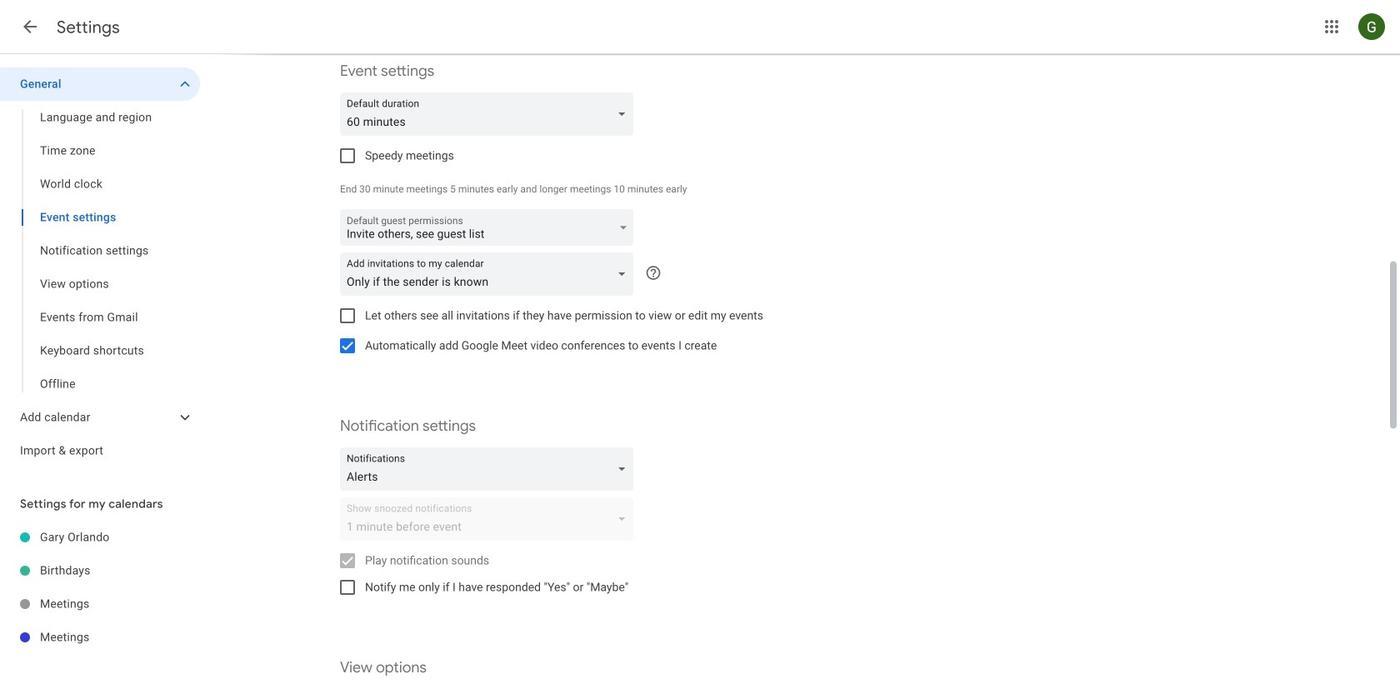 Task type: describe. For each thing, give the bounding box(es) containing it.
1 meetings tree item from the top
[[0, 588, 200, 621]]

gary orlando tree item
[[0, 521, 200, 554]]

1 tree from the top
[[0, 68, 200, 468]]



Task type: locate. For each thing, give the bounding box(es) containing it.
1 vertical spatial tree
[[0, 521, 200, 654]]

None field
[[340, 93, 640, 136], [340, 253, 640, 296], [340, 448, 640, 491], [340, 93, 640, 136], [340, 253, 640, 296], [340, 448, 640, 491]]

meetings tree item down gary orlando 'tree item'
[[0, 588, 200, 621]]

meetings tree item
[[0, 588, 200, 621], [0, 621, 200, 654]]

0 vertical spatial tree
[[0, 68, 200, 468]]

meetings tree item down birthdays tree item
[[0, 621, 200, 654]]

heading
[[57, 17, 120, 38]]

birthdays tree item
[[0, 554, 200, 588]]

go back image
[[20, 17, 40, 37]]

2 tree from the top
[[0, 521, 200, 654]]

group
[[0, 101, 200, 401]]

2 meetings tree item from the top
[[0, 621, 200, 654]]

general tree item
[[0, 68, 200, 101]]

tree
[[0, 68, 200, 468], [0, 521, 200, 654]]



Task type: vqa. For each thing, say whether or not it's contained in the screenshot.
Meetings associated with Meetings , 4pm
no



